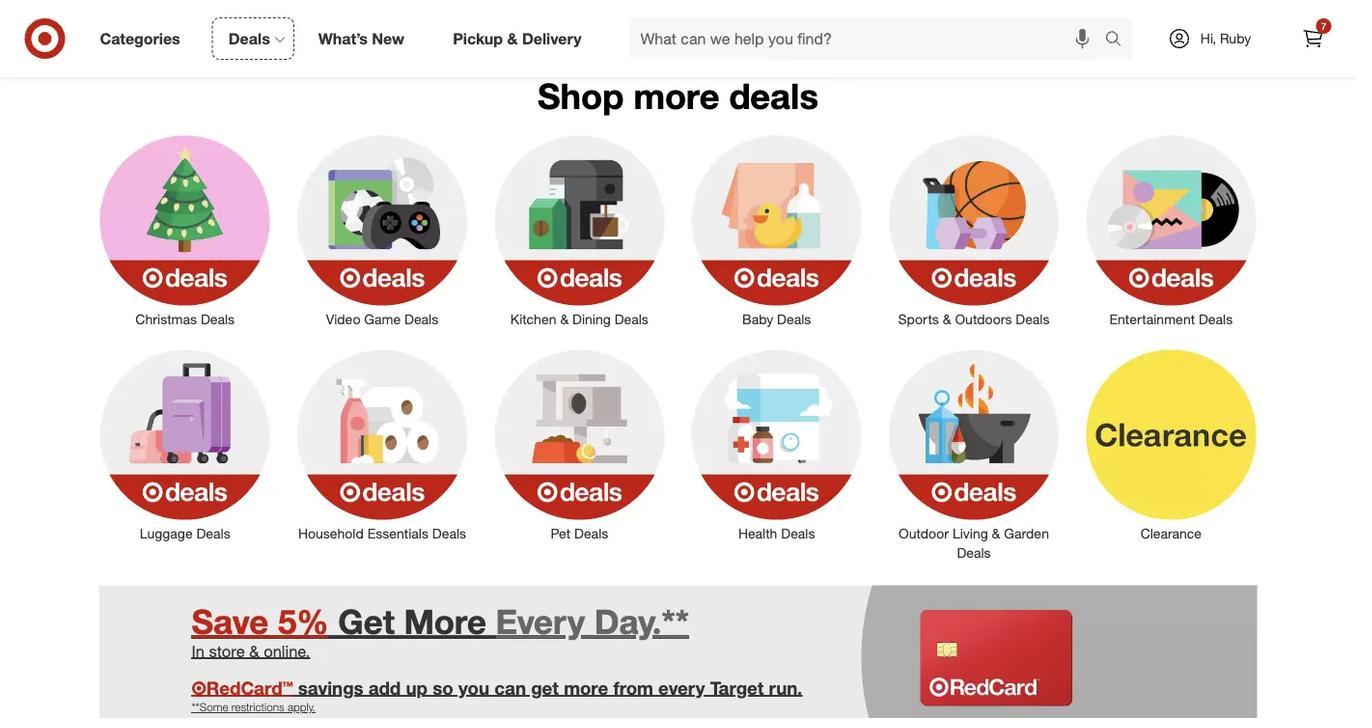 Task type: vqa. For each thing, say whether or not it's contained in the screenshot.
Get
yes



Task type: describe. For each thing, give the bounding box(es) containing it.
what's new link
[[302, 17, 429, 60]]

in
[[192, 642, 205, 661]]

7
[[1322, 20, 1327, 32]]

deals
[[729, 75, 819, 117]]

deals left what's
[[229, 29, 270, 48]]

categories
[[100, 29, 180, 48]]

household
[[298, 525, 364, 542]]

pet deals
[[551, 525, 609, 542]]

deals inside outdoor living & garden deals
[[957, 544, 991, 561]]

so
[[433, 677, 454, 699]]

kitchen & dining deals
[[511, 310, 649, 327]]

every
[[496, 601, 585, 642]]

luggage deals link
[[86, 346, 284, 543]]

household essentials deals link
[[284, 346, 481, 543]]

0 vertical spatial more
[[634, 75, 720, 117]]

outdoor living & garden deals
[[899, 525, 1049, 561]]

shop
[[538, 75, 624, 117]]

sports
[[898, 310, 939, 327]]

online.
[[264, 642, 310, 661]]

essentials
[[368, 525, 429, 542]]

christmas deals link
[[86, 132, 284, 329]]

christmas
[[135, 310, 197, 327]]

redcard™
[[206, 677, 293, 699]]

from
[[614, 677, 654, 699]]

kitchen
[[511, 310, 557, 327]]

health
[[739, 525, 778, 542]]

hi,
[[1201, 30, 1217, 47]]

¬
[[192, 677, 206, 699]]

delivery
[[522, 29, 582, 48]]

deals right outdoors
[[1016, 310, 1050, 327]]

game
[[364, 310, 401, 327]]

baby deals link
[[678, 132, 876, 329]]

sports & outdoors deals
[[898, 310, 1050, 327]]

ruby
[[1220, 30, 1252, 47]]

deals link
[[212, 17, 294, 60]]

outdoor living & garden deals link
[[876, 346, 1073, 563]]

sports & outdoors deals link
[[876, 132, 1073, 329]]

& for pickup
[[507, 29, 518, 48]]

day.**
[[594, 601, 689, 642]]

deals right dining
[[615, 310, 649, 327]]

video
[[326, 310, 361, 327]]

entertainment deals
[[1110, 310, 1233, 327]]

luggage deals
[[140, 525, 230, 542]]

luggage
[[140, 525, 193, 542]]

outdoors
[[955, 310, 1012, 327]]

clearance link
[[1073, 346, 1270, 543]]

deals right christmas in the top left of the page
[[201, 310, 235, 327]]

pickup & delivery link
[[437, 17, 606, 60]]

every
[[659, 677, 705, 699]]

can
[[495, 677, 526, 699]]

target
[[710, 677, 764, 699]]

video game deals link
[[284, 132, 481, 329]]

baby deals
[[743, 310, 811, 327]]

clearance
[[1141, 525, 1202, 542]]



Task type: locate. For each thing, give the bounding box(es) containing it.
1 vertical spatial more
[[564, 677, 608, 699]]

add
[[369, 677, 401, 699]]

apply.
[[288, 701, 315, 715]]

health deals
[[739, 525, 815, 542]]

pickup & delivery
[[453, 29, 582, 48]]

7 link
[[1292, 17, 1335, 60]]

deals right game
[[405, 310, 439, 327]]

¬ redcard™ savings add up so you can get more from every target run. **some restrictions apply.
[[192, 677, 803, 715]]

deals down living
[[957, 544, 991, 561]]

deals right pet
[[575, 525, 609, 542]]

store
[[209, 642, 245, 661]]

deals inside "link"
[[1199, 310, 1233, 327]]

deals
[[229, 29, 270, 48], [201, 310, 235, 327], [405, 310, 439, 327], [615, 310, 649, 327], [777, 310, 811, 327], [1016, 310, 1050, 327], [1199, 310, 1233, 327], [196, 525, 230, 542], [432, 525, 466, 542], [575, 525, 609, 542], [781, 525, 815, 542], [957, 544, 991, 561]]

categories link
[[84, 17, 204, 60]]

search
[[1096, 31, 1143, 50]]

run.
[[769, 677, 803, 699]]

What can we help you find? suggestions appear below search field
[[629, 17, 1110, 60]]

dining
[[573, 310, 611, 327]]

deals right the health
[[781, 525, 815, 542]]

pickup
[[453, 29, 503, 48]]

& inside save 5% get more every day.** in store & online.
[[249, 642, 259, 661]]

&
[[507, 29, 518, 48], [560, 310, 569, 327], [943, 310, 952, 327], [992, 525, 1001, 542], [249, 642, 259, 661]]

entertainment deals link
[[1073, 132, 1270, 329]]

household essentials deals
[[298, 525, 466, 542]]

kitchen & dining deals link
[[481, 132, 678, 329]]

restrictions
[[231, 701, 284, 715]]

pet
[[551, 525, 571, 542]]

0 horizontal spatial more
[[564, 677, 608, 699]]

more right shop
[[634, 75, 720, 117]]

& inside "sports & outdoors deals" link
[[943, 310, 952, 327]]

deals right luggage
[[196, 525, 230, 542]]

save
[[192, 601, 269, 642]]

outdoor
[[899, 525, 949, 542]]

& inside kitchen & dining deals link
[[560, 310, 569, 327]]

& right the sports
[[943, 310, 952, 327]]

hi, ruby
[[1201, 30, 1252, 47]]

& for kitchen
[[560, 310, 569, 327]]

baby
[[743, 310, 774, 327]]

more
[[404, 601, 487, 642]]

get
[[338, 601, 395, 642]]

entertainment
[[1110, 310, 1195, 327]]

deals right entertainment
[[1199, 310, 1233, 327]]

savings
[[298, 677, 364, 699]]

& inside pickup & delivery link
[[507, 29, 518, 48]]

& inside outdoor living & garden deals
[[992, 525, 1001, 542]]

you
[[459, 677, 490, 699]]

new
[[372, 29, 405, 48]]

garden
[[1004, 525, 1049, 542]]

& right "pickup"
[[507, 29, 518, 48]]

& left dining
[[560, 310, 569, 327]]

living
[[953, 525, 988, 542]]

get
[[531, 677, 559, 699]]

up
[[406, 677, 428, 699]]

& right living
[[992, 525, 1001, 542]]

deals right essentials
[[432, 525, 466, 542]]

christmas deals
[[135, 310, 235, 327]]

deals right baby
[[777, 310, 811, 327]]

pet deals link
[[481, 346, 678, 543]]

& right "store"
[[249, 642, 259, 661]]

more right get
[[564, 677, 608, 699]]

& for sports
[[943, 310, 952, 327]]

shop more deals
[[538, 75, 819, 117]]

save 5% get more every day.** in store & online.
[[192, 601, 689, 661]]

more inside ¬ redcard™ savings add up so you can get more from every target run. **some restrictions apply.
[[564, 677, 608, 699]]

5%
[[278, 601, 329, 642]]

more
[[634, 75, 720, 117], [564, 677, 608, 699]]

**some
[[192, 701, 228, 715]]

health deals link
[[678, 346, 876, 543]]

video game deals
[[326, 310, 439, 327]]

what's new
[[318, 29, 405, 48]]

search button
[[1096, 17, 1143, 64]]

1 horizontal spatial more
[[634, 75, 720, 117]]

what's
[[318, 29, 368, 48]]



